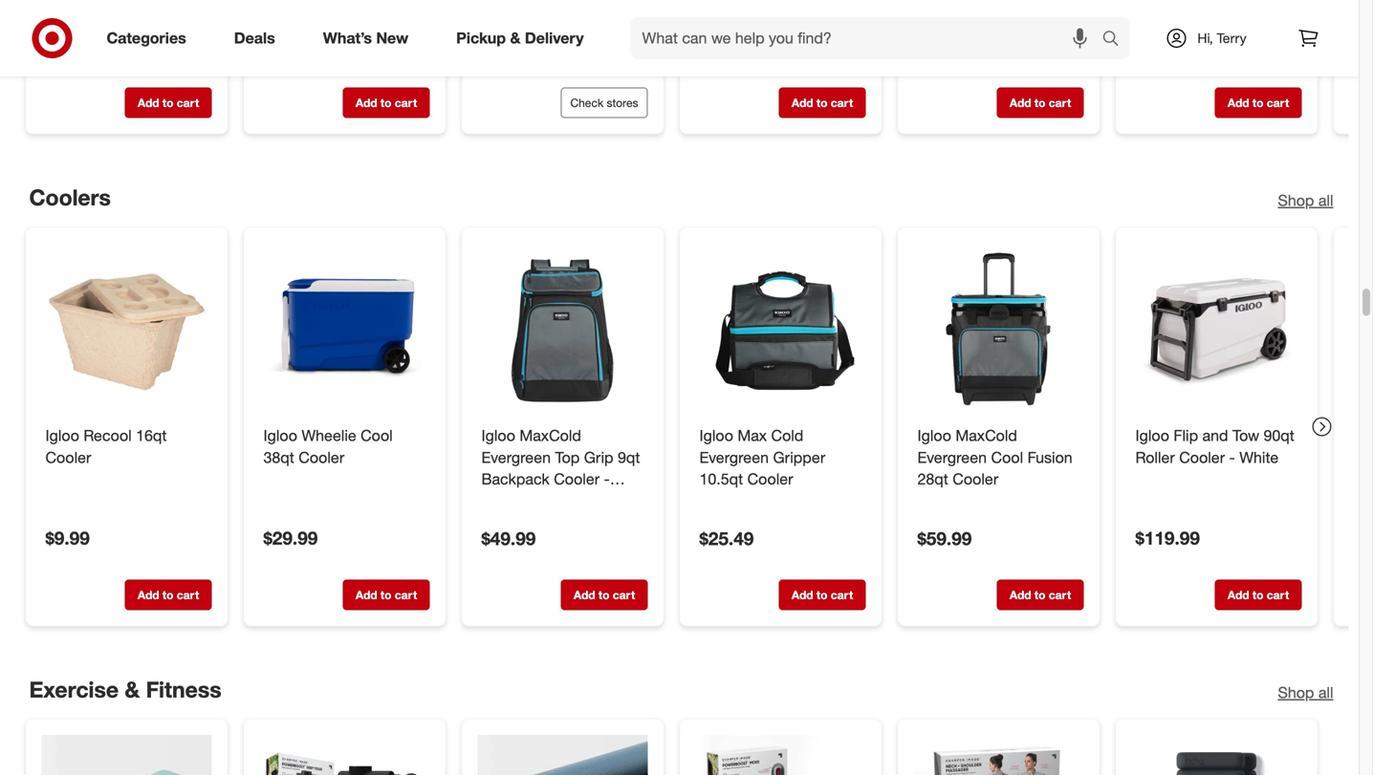 Task type: describe. For each thing, give the bounding box(es) containing it.
coolers
[[29, 184, 111, 211]]

exercise & fitness
[[29, 677, 221, 703]]

igloo max cold evergreen gripper 10.5qt cooler
[[700, 426, 826, 489]]

black
[[482, 492, 520, 511]]

$59.99
[[918, 528, 972, 550]]

$29.99
[[264, 527, 318, 549]]

28qt
[[918, 470, 949, 489]]

igloo max cold evergreen gripper 10.5qt cooler link
[[700, 425, 862, 491]]

shop all for coolers
[[1278, 191, 1334, 210]]

9qt
[[618, 448, 640, 467]]

max
[[738, 426, 767, 445]]

grip
[[584, 448, 614, 467]]

tow
[[1233, 426, 1260, 445]]

all for exercise & fitness
[[1319, 684, 1334, 702]]

fusion
[[1028, 448, 1073, 467]]

cooler inside igloo flip and tow 90qt roller cooler - white
[[1180, 448, 1225, 467]]

maxcold for $59.99
[[956, 426, 1018, 445]]

$52.99
[[482, 35, 536, 57]]

shop all link for coolers
[[1278, 190, 1334, 212]]

$49.99
[[482, 528, 536, 550]]

igloo for $59.99
[[918, 426, 952, 445]]

evergreen for $49.99
[[482, 448, 551, 467]]

delivery
[[525, 29, 584, 47]]

igloo flip and tow 90qt roller cooler - white link
[[1136, 425, 1298, 469]]

top
[[555, 448, 580, 467]]

igloo wheelie cool 38qt cooler link
[[264, 425, 426, 469]]

igloo recool 16qt cooler
[[45, 426, 167, 467]]

deals
[[234, 29, 275, 47]]

16qt
[[136, 426, 167, 445]]

pickup
[[456, 29, 506, 47]]

- inside igloo maxcold evergreen top grip 9qt backpack cooler - black
[[604, 470, 610, 489]]

categories
[[107, 29, 186, 47]]

cooler inside igloo recool 16qt cooler
[[45, 448, 91, 467]]

What can we help you find? suggestions appear below search field
[[631, 17, 1107, 59]]

check stores button
[[561, 88, 648, 118]]

flip
[[1174, 426, 1199, 445]]

categories link
[[90, 17, 210, 59]]

and
[[1203, 426, 1229, 445]]

igloo recool 16qt cooler link
[[45, 425, 208, 469]]

cooler inside igloo maxcold evergreen cool fusion 28qt cooler
[[953, 470, 999, 489]]

igloo flip and tow 90qt roller cooler - white
[[1136, 426, 1295, 467]]

fitness
[[146, 677, 221, 703]]

10.5qt
[[700, 470, 743, 489]]

white
[[1240, 448, 1279, 467]]

search
[[1094, 31, 1140, 49]]

gripper
[[773, 448, 826, 467]]

search button
[[1094, 17, 1140, 63]]

cooler inside igloo wheelie cool 38qt cooler
[[299, 448, 344, 467]]

igloo for $49.99
[[482, 426, 515, 445]]

all for coolers
[[1319, 191, 1334, 210]]

pickup & delivery link
[[440, 17, 608, 59]]

igloo wheelie cool 38qt cooler
[[264, 426, 393, 467]]

cool inside igloo maxcold evergreen cool fusion 28qt cooler
[[991, 448, 1024, 467]]



Task type: locate. For each thing, give the bounding box(es) containing it.
roller
[[1136, 448, 1175, 467]]

igloo for $29.99
[[264, 426, 297, 445]]

terry
[[1217, 30, 1247, 46]]

check stores
[[571, 96, 639, 110]]

0 vertical spatial all
[[1319, 191, 1334, 210]]

2 evergreen from the left
[[700, 448, 769, 467]]

igloo up 38qt
[[264, 426, 297, 445]]

6 igloo from the left
[[1136, 426, 1170, 445]]

sharper image heated neck and shoulder massager wrap image
[[914, 736, 1084, 776], [914, 736, 1084, 776]]

cool left fusion
[[991, 448, 1024, 467]]

evergreen up the 10.5qt
[[700, 448, 769, 467]]

1 maxcold from the left
[[520, 426, 581, 445]]

2 horizontal spatial evergreen
[[918, 448, 987, 467]]

1 igloo from the left
[[45, 426, 79, 445]]

igloo maxcold evergreen cool fusion 28qt cooler link
[[918, 425, 1080, 491]]

new
[[376, 29, 409, 47]]

all
[[1319, 191, 1334, 210], [1319, 684, 1334, 702]]

shop all
[[1278, 191, 1334, 210], [1278, 684, 1334, 702]]

1 evergreen from the left
[[482, 448, 551, 467]]

0 horizontal spatial evergreen
[[482, 448, 551, 467]]

2 all from the top
[[1319, 684, 1334, 702]]

igloo inside igloo max cold evergreen gripper 10.5qt cooler
[[700, 426, 734, 445]]

add
[[138, 96, 159, 110], [356, 96, 377, 110], [792, 96, 814, 110], [1010, 96, 1032, 110], [1228, 96, 1250, 110], [138, 588, 159, 603], [356, 588, 377, 603], [574, 588, 595, 603], [792, 588, 814, 603], [1010, 588, 1032, 603], [1228, 588, 1250, 603]]

1 shop from the top
[[1278, 191, 1315, 210]]

check
[[571, 96, 604, 110]]

1 shop all link from the top
[[1278, 190, 1334, 212]]

1 vertical spatial shop
[[1278, 684, 1315, 702]]

igloo inside igloo wheelie cool 38qt cooler
[[264, 426, 297, 445]]

- down tow
[[1230, 448, 1236, 467]]

igloo maxcold evergreen cool fusion 28qt cooler image
[[914, 243, 1084, 414], [914, 243, 1084, 414]]

cooler down top
[[554, 470, 600, 489]]

- down the 'grip'
[[604, 470, 610, 489]]

sharper image powerboost move deep tissue travel percussion massager image
[[696, 736, 866, 776], [696, 736, 866, 776]]

shop all link
[[1278, 190, 1334, 212], [1278, 682, 1334, 704]]

&
[[510, 29, 521, 47], [125, 677, 140, 703]]

hi, terry
[[1198, 30, 1247, 46]]

igloo for $119.99
[[1136, 426, 1170, 445]]

38qt
[[264, 448, 294, 467]]

deals link
[[218, 17, 299, 59]]

igloo up roller
[[1136, 426, 1170, 445]]

add to cart
[[138, 96, 199, 110], [356, 96, 417, 110], [792, 96, 853, 110], [1010, 96, 1071, 110], [1228, 96, 1290, 110], [138, 588, 199, 603], [356, 588, 417, 603], [574, 588, 635, 603], [792, 588, 853, 603], [1010, 588, 1071, 603], [1228, 588, 1290, 603]]

what's
[[323, 29, 372, 47]]

maxcold inside igloo maxcold evergreen top grip 9qt backpack cooler - black
[[520, 426, 581, 445]]

2 shop all from the top
[[1278, 684, 1334, 702]]

2 maxcold from the left
[[956, 426, 1018, 445]]

igloo inside igloo recool 16qt cooler
[[45, 426, 79, 445]]

$9.99
[[45, 527, 90, 549]]

cooler right 28qt
[[953, 470, 999, 489]]

1 horizontal spatial &
[[510, 29, 521, 47]]

cooler down the and in the bottom right of the page
[[1180, 448, 1225, 467]]

cool right wheelie
[[361, 426, 393, 445]]

0 vertical spatial cool
[[361, 426, 393, 445]]

1 vertical spatial -
[[604, 470, 610, 489]]

igloo left max
[[700, 426, 734, 445]]

& right pickup
[[510, 29, 521, 47]]

cooler inside igloo max cold evergreen gripper 10.5qt cooler
[[748, 470, 793, 489]]

3 evergreen from the left
[[918, 448, 987, 467]]

cart
[[177, 96, 199, 110], [395, 96, 417, 110], [831, 96, 853, 110], [1049, 96, 1071, 110], [1267, 96, 1290, 110], [177, 588, 199, 603], [395, 588, 417, 603], [613, 588, 635, 603], [831, 588, 853, 603], [1049, 588, 1071, 603], [1267, 588, 1290, 603]]

0 horizontal spatial &
[[125, 677, 140, 703]]

0 horizontal spatial cool
[[361, 426, 393, 445]]

evergreen inside igloo max cold evergreen gripper 10.5qt cooler
[[700, 448, 769, 467]]

0 horizontal spatial -
[[604, 470, 610, 489]]

& for pickup
[[510, 29, 521, 47]]

cold
[[771, 426, 804, 445]]

$35.00
[[1136, 35, 1190, 57]]

hi,
[[1198, 30, 1213, 46]]

igloo
[[45, 426, 79, 445], [264, 426, 297, 445], [482, 426, 515, 445], [700, 426, 734, 445], [918, 426, 952, 445], [1136, 426, 1170, 445]]

evergreen inside igloo maxcold evergreen top grip 9qt backpack cooler - black
[[482, 448, 551, 467]]

what's new
[[323, 29, 409, 47]]

exercise
[[29, 677, 119, 703]]

evergreen for $59.99
[[918, 448, 987, 467]]

& for exercise
[[125, 677, 140, 703]]

yoga mat 3mm - all in motion™ image
[[478, 736, 648, 776], [478, 736, 648, 776]]

shop for exercise & fitness
[[1278, 684, 1315, 702]]

igloo for $25.49
[[700, 426, 734, 445]]

5 igloo from the left
[[918, 426, 952, 445]]

1 horizontal spatial maxcold
[[956, 426, 1018, 445]]

cool
[[361, 426, 393, 445], [991, 448, 1024, 467]]

backpack
[[482, 470, 550, 489]]

igloo left recool on the bottom
[[45, 426, 79, 445]]

shop all link for exercise & fitness
[[1278, 682, 1334, 704]]

1 vertical spatial shop all link
[[1278, 682, 1334, 704]]

igloo inside igloo flip and tow 90qt roller cooler - white
[[1136, 426, 1170, 445]]

1 shop all from the top
[[1278, 191, 1334, 210]]

bala bangles 2pc wrist & ankle weight set  - 2lbs image
[[1132, 736, 1302, 776], [1132, 736, 1302, 776]]

cooler down recool on the bottom
[[45, 448, 91, 467]]

igloo max cold evergreen gripper 10.5qt cooler image
[[696, 243, 866, 414], [696, 243, 866, 414]]

0 vertical spatial shop
[[1278, 191, 1315, 210]]

1 horizontal spatial cool
[[991, 448, 1024, 467]]

maxcold for $49.99
[[520, 426, 581, 445]]

$69.99
[[45, 35, 100, 57]]

90qt
[[1264, 426, 1295, 445]]

shop for coolers
[[1278, 191, 1315, 210]]

igloo recool 16qt cooler image
[[42, 243, 212, 414], [42, 243, 212, 414]]

1 horizontal spatial -
[[1230, 448, 1236, 467]]

igloo maxcold evergreen cool fusion 28qt cooler
[[918, 426, 1073, 489]]

3 igloo from the left
[[482, 426, 515, 445]]

evergreen up 28qt
[[918, 448, 987, 467]]

1 vertical spatial &
[[125, 677, 140, 703]]

0 vertical spatial shop all
[[1278, 191, 1334, 210]]

igloo inside igloo maxcold evergreen cool fusion 28qt cooler
[[918, 426, 952, 445]]

cool inside igloo wheelie cool 38qt cooler
[[361, 426, 393, 445]]

0 horizontal spatial maxcold
[[520, 426, 581, 445]]

1 vertical spatial all
[[1319, 684, 1334, 702]]

shop
[[1278, 191, 1315, 210], [1278, 684, 1315, 702]]

wheelie
[[302, 426, 356, 445]]

to
[[163, 96, 174, 110], [381, 96, 392, 110], [817, 96, 828, 110], [1035, 96, 1046, 110], [1253, 96, 1264, 110], [163, 588, 174, 603], [381, 588, 392, 603], [599, 588, 610, 603], [817, 588, 828, 603], [1035, 588, 1046, 603], [1253, 588, 1264, 603]]

maxcold
[[520, 426, 581, 445], [956, 426, 1018, 445]]

- inside igloo flip and tow 90qt roller cooler - white
[[1230, 448, 1236, 467]]

0 vertical spatial shop all link
[[1278, 190, 1334, 212]]

igloo wheelie cool 38qt cooler image
[[260, 243, 430, 414], [260, 243, 430, 414]]

recool
[[84, 426, 132, 445]]

evergreen up backpack
[[482, 448, 551, 467]]

pickup & delivery
[[456, 29, 584, 47]]

evergreen
[[482, 448, 551, 467], [700, 448, 769, 467], [918, 448, 987, 467]]

igloo maxcold evergreen top grip 9qt backpack cooler - black
[[482, 426, 640, 511]]

cooler
[[45, 448, 91, 467], [299, 448, 344, 467], [1180, 448, 1225, 467], [554, 470, 600, 489], [748, 470, 793, 489], [953, 470, 999, 489]]

sharper image powerboost deep tissue massager image
[[260, 736, 430, 776], [260, 736, 430, 776]]

$89.99
[[264, 35, 318, 57]]

$159.99
[[700, 35, 764, 57]]

0 vertical spatial &
[[510, 29, 521, 47]]

$119.99
[[1136, 527, 1200, 549]]

add to cart button
[[125, 88, 212, 118], [343, 88, 430, 118], [779, 88, 866, 118], [997, 88, 1084, 118], [1215, 88, 1302, 118], [125, 580, 212, 611], [343, 580, 430, 611], [561, 580, 648, 611], [779, 580, 866, 611], [997, 580, 1084, 611], [1215, 580, 1302, 611]]

igloo maxcold evergreen top grip 9qt backpack cooler - black link
[[482, 425, 644, 511]]

1 horizontal spatial evergreen
[[700, 448, 769, 467]]

igloo up backpack
[[482, 426, 515, 445]]

1 vertical spatial cool
[[991, 448, 1024, 467]]

$25.49
[[700, 528, 754, 550]]

1 all from the top
[[1319, 191, 1334, 210]]

& inside "pickup & delivery" link
[[510, 29, 521, 47]]

igloo inside igloo maxcold evergreen top grip 9qt backpack cooler - black
[[482, 426, 515, 445]]

-
[[1230, 448, 1236, 467], [604, 470, 610, 489]]

maxcold inside igloo maxcold evergreen cool fusion 28qt cooler
[[956, 426, 1018, 445]]

0 vertical spatial -
[[1230, 448, 1236, 467]]

igloo up 28qt
[[918, 426, 952, 445]]

cooler inside igloo maxcold evergreen top grip 9qt backpack cooler - black
[[554, 470, 600, 489]]

stores
[[607, 96, 639, 110]]

evergreen inside igloo maxcold evergreen cool fusion 28qt cooler
[[918, 448, 987, 467]]

2 shop from the top
[[1278, 684, 1315, 702]]

dumbbell - all in motion™ image
[[42, 736, 212, 776], [42, 736, 212, 776]]

cooler down wheelie
[[299, 448, 344, 467]]

shop all for exercise & fitness
[[1278, 684, 1334, 702]]

1 vertical spatial shop all
[[1278, 684, 1334, 702]]

2 igloo from the left
[[264, 426, 297, 445]]

igloo flip and tow 90qt roller cooler - white image
[[1132, 243, 1302, 414], [1132, 243, 1302, 414]]

2 shop all link from the top
[[1278, 682, 1334, 704]]

igloo maxcold evergreen top grip 9qt backpack cooler - black image
[[478, 243, 648, 414], [478, 243, 648, 414]]

igloo for $9.99
[[45, 426, 79, 445]]

4 igloo from the left
[[700, 426, 734, 445]]

cooler down gripper
[[748, 470, 793, 489]]

what's new link
[[307, 17, 432, 59]]

& left fitness
[[125, 677, 140, 703]]



Task type: vqa. For each thing, say whether or not it's contained in the screenshot.


